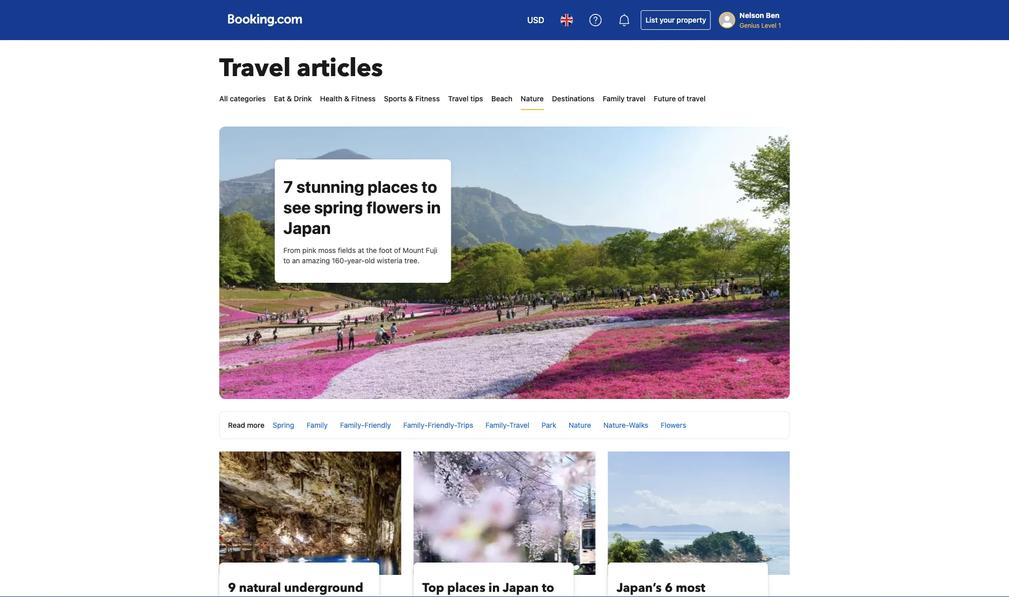 Task type: vqa. For each thing, say whether or not it's contained in the screenshot.
any
no



Task type: describe. For each thing, give the bounding box(es) containing it.
health
[[320, 94, 342, 103]]

the
[[366, 246, 377, 255]]

list your property
[[646, 16, 707, 24]]

all categories link
[[219, 88, 266, 109]]

to inside from pink moss fields at the foot of mount fuji to an amazing 160-year-old wisteria tree.
[[284, 256, 290, 265]]

old
[[365, 256, 375, 265]]

usd button
[[521, 8, 551, 32]]

health & fitness link
[[320, 88, 376, 109]]

family-friendly link
[[340, 421, 391, 429]]

family-travel
[[486, 421, 530, 429]]

eat & drink link
[[274, 88, 312, 109]]

stunning inside japan's 6 most stunning national parks
[[617, 596, 670, 597]]

family- for friendly
[[340, 421, 365, 429]]

flowers inside 7 stunning places to see spring flowers in japan
[[367, 198, 424, 217]]

nature-
[[604, 421, 629, 429]]

park
[[542, 421, 557, 429]]

eat & drink
[[274, 94, 312, 103]]

japan inside top places in japan to see cherry blossom
[[503, 579, 539, 596]]

in inside 7 stunning places to see spring flowers in japan
[[427, 198, 441, 217]]

7
[[284, 177, 293, 196]]

travel tips
[[448, 94, 483, 103]]

travel for travel articles
[[219, 51, 291, 85]]

1
[[779, 22, 782, 29]]

from pink moss fields at the foot of mount fuji to an amazing 160-year-old wisteria tree.
[[284, 246, 438, 265]]

booking.com online hotel reservations image
[[228, 14, 302, 26]]

pink
[[302, 246, 316, 255]]

all
[[219, 94, 228, 103]]

an
[[292, 256, 300, 265]]

property
[[677, 16, 707, 24]]

destinations
[[552, 94, 595, 103]]

& for eat
[[287, 94, 292, 103]]

fuji
[[426, 246, 438, 255]]

nature-walks
[[604, 421, 649, 429]]

moss
[[318, 246, 336, 255]]

7 stunning places to see spring flowers in japan link
[[284, 177, 441, 238]]

of inside "link"
[[678, 94, 685, 103]]

read
[[228, 421, 245, 429]]

& for health
[[344, 94, 350, 103]]

nelson ben genius level 1
[[740, 11, 782, 29]]

pools
[[294, 596, 327, 597]]

travel inside "link"
[[687, 94, 706, 103]]

family travel link
[[603, 88, 646, 109]]

destinations link
[[552, 88, 595, 109]]

walks
[[629, 421, 649, 429]]

family- for travel
[[486, 421, 510, 429]]

friendly
[[365, 421, 391, 429]]

most
[[676, 579, 706, 596]]

categories
[[230, 94, 266, 103]]

9 natural underground swimming pools
[[228, 579, 363, 597]]

cherry
[[446, 596, 484, 597]]

see inside 7 stunning places to see spring flowers in japan
[[284, 198, 311, 217]]

family-friendly-trips
[[404, 421, 474, 429]]

level
[[762, 22, 777, 29]]

drink
[[294, 94, 312, 103]]

from
[[284, 246, 301, 255]]

160-
[[332, 256, 347, 265]]

wisteria
[[377, 256, 403, 265]]

underground
[[284, 579, 363, 596]]

health & fitness
[[320, 94, 376, 103]]

japan's
[[617, 579, 662, 596]]

trips
[[457, 421, 474, 429]]

nelson
[[740, 11, 765, 20]]

family
[[603, 94, 625, 103]]

7 stunning places to see spring flowers in japan
[[284, 177, 441, 238]]

family-friendly
[[340, 421, 391, 429]]

top
[[423, 579, 444, 596]]

park link
[[542, 421, 557, 429]]

family-friendly-trips link
[[404, 421, 474, 429]]

ben
[[766, 11, 780, 20]]

japan's 6 most stunning national parks
[[617, 579, 758, 597]]

top places in japan to see cherry blossom link
[[423, 579, 565, 597]]

9 natural underground swimming pools link
[[228, 579, 371, 597]]



Task type: locate. For each thing, give the bounding box(es) containing it.
0 vertical spatial of
[[678, 94, 685, 103]]

0 vertical spatial flowers
[[367, 198, 424, 217]]

0 vertical spatial japan
[[284, 218, 331, 238]]

top places in japan to see cherry blossom
[[423, 579, 555, 597]]

flowers up foot
[[367, 198, 424, 217]]

spring right more
[[273, 421, 294, 429]]

sports
[[384, 94, 407, 103]]

& right sports
[[409, 94, 414, 103]]

family- right family
[[340, 421, 365, 429]]

0 horizontal spatial of
[[394, 246, 401, 255]]

blossom
[[487, 596, 538, 597]]

1 vertical spatial flowers
[[661, 421, 687, 429]]

& right eat
[[287, 94, 292, 103]]

nature link
[[521, 88, 544, 109]]

flowers right walks
[[661, 421, 687, 429]]

1 vertical spatial to
[[284, 256, 290, 265]]

1 horizontal spatial &
[[344, 94, 350, 103]]

2 horizontal spatial to
[[542, 579, 555, 596]]

0 horizontal spatial in
[[427, 198, 441, 217]]

6
[[665, 579, 673, 596]]

see inside top places in japan to see cherry blossom
[[423, 596, 443, 597]]

nature link
[[569, 421, 591, 429]]

stunning right 7
[[297, 177, 364, 196]]

amazing
[[302, 256, 330, 265]]

0 horizontal spatial travel
[[510, 421, 530, 429]]

1 vertical spatial stunning
[[617, 596, 670, 597]]

travel right future
[[687, 94, 706, 103]]

& right health on the top left
[[344, 94, 350, 103]]

see down 7
[[284, 198, 311, 217]]

your
[[660, 16, 675, 24]]

0 vertical spatial travel
[[219, 51, 291, 85]]

places inside top places in japan to see cherry blossom
[[448, 579, 486, 596]]

1 vertical spatial in
[[489, 579, 500, 596]]

genius
[[740, 22, 760, 29]]

0 horizontal spatial family-
[[340, 421, 365, 429]]

1 vertical spatial japan
[[503, 579, 539, 596]]

family
[[307, 421, 328, 429]]

3 family- from the left
[[486, 421, 510, 429]]

travel left park link
[[510, 421, 530, 429]]

swimming
[[228, 596, 291, 597]]

2 vertical spatial to
[[542, 579, 555, 596]]

1 vertical spatial travel
[[448, 94, 469, 103]]

parks
[[724, 596, 758, 597]]

0 vertical spatial see
[[284, 198, 311, 217]]

usd
[[527, 15, 545, 25]]

tips
[[471, 94, 483, 103]]

travel inside travel tips 'link'
[[448, 94, 469, 103]]

beach
[[492, 94, 513, 103]]

0 horizontal spatial japan
[[284, 218, 331, 238]]

of right future
[[678, 94, 685, 103]]

year-
[[347, 256, 365, 265]]

nature
[[569, 421, 591, 429]]

0 horizontal spatial spring
[[273, 421, 294, 429]]

travel right family
[[627, 94, 646, 103]]

1 horizontal spatial in
[[489, 579, 500, 596]]

spring link
[[273, 421, 294, 429]]

0 horizontal spatial to
[[284, 256, 290, 265]]

friendly-
[[428, 421, 457, 429]]

2 family- from the left
[[404, 421, 428, 429]]

1 horizontal spatial to
[[422, 177, 437, 196]]

&
[[287, 94, 292, 103], [344, 94, 350, 103], [409, 94, 414, 103]]

travel left tips on the top left of page
[[448, 94, 469, 103]]

stunning inside 7 stunning places to see spring flowers in japan
[[297, 177, 364, 196]]

to
[[422, 177, 437, 196], [284, 256, 290, 265], [542, 579, 555, 596]]

0 horizontal spatial &
[[287, 94, 292, 103]]

future of travel
[[654, 94, 706, 103]]

2 fitness from the left
[[416, 94, 440, 103]]

3 & from the left
[[409, 94, 414, 103]]

mount
[[403, 246, 424, 255]]

spring up fields
[[314, 198, 363, 217]]

natural
[[239, 579, 281, 596]]

family- right trips
[[486, 421, 510, 429]]

0 vertical spatial places
[[368, 177, 418, 196]]

family- for friendly-
[[404, 421, 428, 429]]

0 horizontal spatial travel
[[219, 51, 291, 85]]

1 vertical spatial places
[[448, 579, 486, 596]]

travel for travel tips
[[448, 94, 469, 103]]

fitness right sports
[[416, 94, 440, 103]]

japan inside 7 stunning places to see spring flowers in japan
[[284, 218, 331, 238]]

fields
[[338, 246, 356, 255]]

9
[[228, 579, 236, 596]]

japan's 6 most stunning national parks link
[[617, 579, 760, 597]]

0 horizontal spatial stunning
[[297, 177, 364, 196]]

of
[[678, 94, 685, 103], [394, 246, 401, 255]]

1 horizontal spatial fitness
[[416, 94, 440, 103]]

all categories
[[219, 94, 266, 103]]

stunning
[[297, 177, 364, 196], [617, 596, 670, 597]]

sports & fitness
[[384, 94, 440, 103]]

fitness for health & fitness
[[351, 94, 376, 103]]

family- right friendly
[[404, 421, 428, 429]]

0 vertical spatial stunning
[[297, 177, 364, 196]]

0 vertical spatial spring
[[314, 198, 363, 217]]

nature-walks link
[[604, 421, 649, 429]]

0 horizontal spatial see
[[284, 198, 311, 217]]

1 & from the left
[[287, 94, 292, 103]]

articles
[[297, 51, 383, 85]]

future
[[654, 94, 676, 103]]

0 horizontal spatial places
[[368, 177, 418, 196]]

in inside top places in japan to see cherry blossom
[[489, 579, 500, 596]]

family link
[[307, 421, 328, 429]]

travel articles
[[219, 51, 383, 85]]

nature
[[521, 94, 544, 103]]

family-travel link
[[486, 421, 530, 429]]

1 horizontal spatial flowers
[[661, 421, 687, 429]]

1 horizontal spatial travel
[[627, 94, 646, 103]]

2 horizontal spatial &
[[409, 94, 414, 103]]

1 family- from the left
[[340, 421, 365, 429]]

see left cherry
[[423, 596, 443, 597]]

2 & from the left
[[344, 94, 350, 103]]

travel tips link
[[448, 88, 483, 109]]

0 horizontal spatial fitness
[[351, 94, 376, 103]]

at
[[358, 246, 364, 255]]

of right foot
[[394, 246, 401, 255]]

beach link
[[492, 88, 513, 109]]

1 horizontal spatial see
[[423, 596, 443, 597]]

0 vertical spatial to
[[422, 177, 437, 196]]

spring
[[314, 198, 363, 217], [273, 421, 294, 429]]

1 horizontal spatial family-
[[404, 421, 428, 429]]

travel
[[627, 94, 646, 103], [687, 94, 706, 103], [510, 421, 530, 429]]

1 horizontal spatial stunning
[[617, 596, 670, 597]]

1 horizontal spatial travel
[[448, 94, 469, 103]]

1 vertical spatial see
[[423, 596, 443, 597]]

flowers link
[[661, 421, 687, 429]]

1 horizontal spatial spring
[[314, 198, 363, 217]]

fitness for sports & fitness
[[416, 94, 440, 103]]

1 fitness from the left
[[351, 94, 376, 103]]

family travel
[[603, 94, 646, 103]]

sports & fitness link
[[384, 88, 440, 109]]

1 horizontal spatial of
[[678, 94, 685, 103]]

flowers
[[367, 198, 424, 217], [661, 421, 687, 429]]

& for sports
[[409, 94, 414, 103]]

in up the fuji
[[427, 198, 441, 217]]

fitness
[[351, 94, 376, 103], [416, 94, 440, 103]]

in right cherry
[[489, 579, 500, 596]]

future of travel link
[[654, 88, 706, 109]]

fitness left sports
[[351, 94, 376, 103]]

foot
[[379, 246, 392, 255]]

places inside 7 stunning places to see spring flowers in japan
[[368, 177, 418, 196]]

2 horizontal spatial travel
[[687, 94, 706, 103]]

1 horizontal spatial places
[[448, 579, 486, 596]]

travel for family travel
[[627, 94, 646, 103]]

1 horizontal spatial japan
[[503, 579, 539, 596]]

to inside 7 stunning places to see spring flowers in japan
[[422, 177, 437, 196]]

list your property link
[[641, 10, 711, 30]]

national
[[673, 596, 721, 597]]

spring inside 7 stunning places to see spring flowers in japan
[[314, 198, 363, 217]]

to inside top places in japan to see cherry blossom
[[542, 579, 555, 596]]

2 horizontal spatial family-
[[486, 421, 510, 429]]

1 vertical spatial spring
[[273, 421, 294, 429]]

of inside from pink moss fields at the foot of mount fuji to an amazing 160-year-old wisteria tree.
[[394, 246, 401, 255]]

eat
[[274, 94, 285, 103]]

list
[[646, 16, 658, 24]]

japan
[[284, 218, 331, 238], [503, 579, 539, 596]]

stunning left most
[[617, 596, 670, 597]]

tree.
[[405, 256, 420, 265]]

travel up categories
[[219, 51, 291, 85]]

0 vertical spatial in
[[427, 198, 441, 217]]

1 vertical spatial of
[[394, 246, 401, 255]]

places
[[368, 177, 418, 196], [448, 579, 486, 596]]

travel for family-travel
[[510, 421, 530, 429]]

0 horizontal spatial flowers
[[367, 198, 424, 217]]

read more
[[228, 421, 265, 429]]



